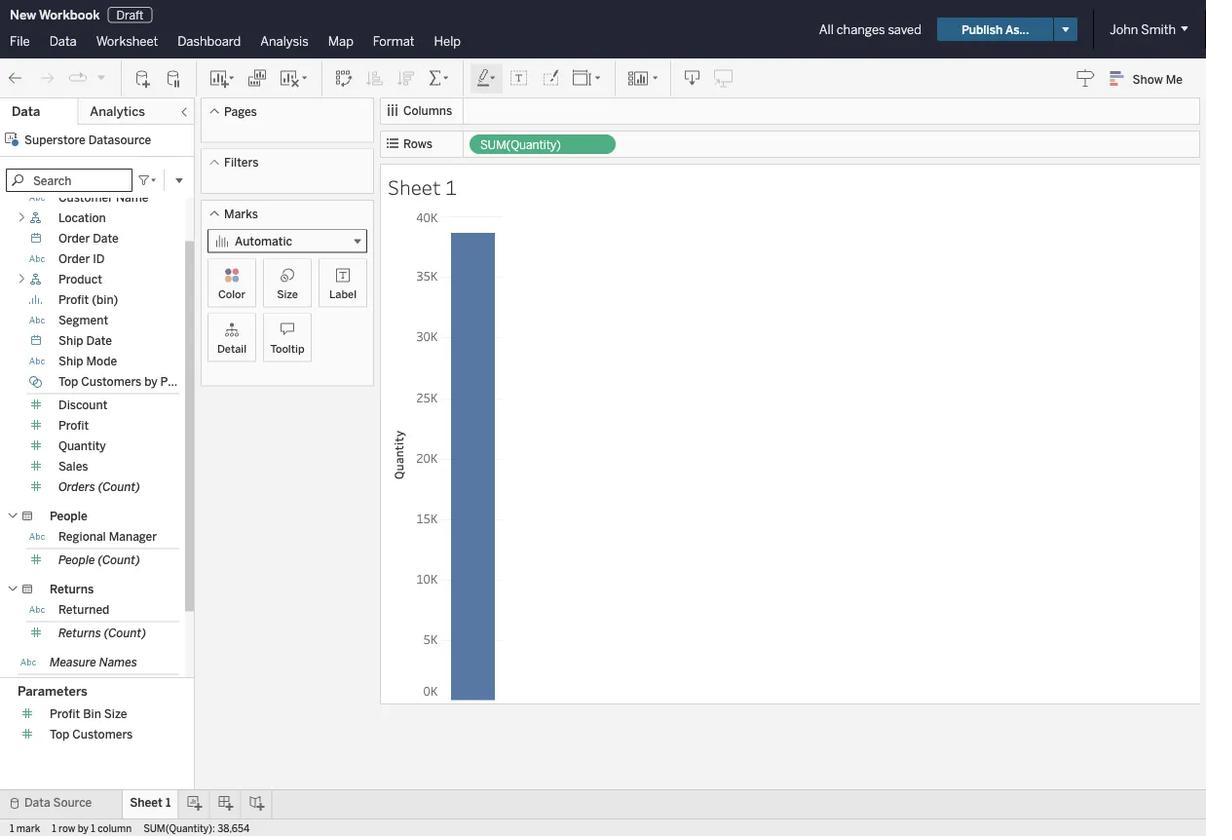 Task type: vqa. For each thing, say whether or not it's contained in the screenshot.
Profit
yes



Task type: describe. For each thing, give the bounding box(es) containing it.
new worksheet image
[[209, 69, 236, 88]]

all changes saved
[[820, 21, 922, 37]]

ship for ship date
[[58, 334, 83, 348]]

names
[[99, 655, 137, 670]]

column
[[98, 823, 132, 834]]

discount
[[58, 398, 108, 412]]

publish
[[962, 22, 1003, 36]]

color
[[218, 288, 246, 301]]

measure names
[[50, 655, 137, 670]]

id
[[93, 252, 105, 266]]

fit image
[[572, 69, 603, 88]]

order for order id
[[58, 252, 90, 266]]

new
[[10, 7, 36, 22]]

help
[[434, 33, 461, 49]]

top customers
[[50, 728, 133, 742]]

by for profit
[[144, 375, 158, 389]]

top for top customers by profit
[[58, 375, 78, 389]]

analytics
[[90, 104, 145, 119]]

format workbook image
[[541, 69, 560, 88]]

returned
[[58, 603, 110, 617]]

manager
[[109, 530, 157, 544]]

location
[[58, 211, 106, 225]]

sum(quantity)
[[481, 138, 561, 152]]

analysis
[[261, 33, 309, 49]]

0 horizontal spatial sheet
[[130, 796, 163, 810]]

draft
[[116, 8, 144, 22]]

all
[[820, 21, 834, 37]]

ratio
[[83, 679, 112, 693]]

profit (bin)
[[58, 293, 118, 307]]

rows
[[404, 137, 433, 151]]

marks
[[224, 207, 258, 221]]

superstore
[[24, 133, 86, 147]]

swap rows and columns image
[[334, 69, 354, 88]]

(count) for orders (count)
[[98, 480, 140, 494]]

profit for profit
[[58, 419, 89, 433]]

sort descending image
[[397, 69, 416, 88]]

publish as... button
[[938, 18, 1054, 41]]

filters
[[224, 155, 259, 170]]

download image
[[683, 69, 703, 88]]

segment
[[58, 313, 108, 328]]

show
[[1133, 72, 1164, 86]]

people (count)
[[58, 553, 140, 567]]

1 left row
[[52, 823, 56, 834]]

file
[[10, 33, 30, 49]]

show me
[[1133, 72, 1183, 86]]

date for order date
[[93, 231, 119, 246]]

returns for returns
[[50, 582, 94, 597]]

1 down columns
[[445, 173, 457, 200]]

order date
[[58, 231, 119, 246]]

1 vertical spatial data
[[12, 104, 40, 119]]

product
[[58, 272, 102, 287]]

1 horizontal spatial replay animation image
[[96, 71, 107, 83]]

1 row by 1 column
[[52, 823, 132, 834]]

1 horizontal spatial sheet 1
[[388, 173, 457, 200]]

john
[[1110, 21, 1139, 37]]

1 mark
[[10, 823, 40, 834]]

columns
[[404, 104, 452, 118]]

totals image
[[428, 69, 451, 88]]

mark
[[16, 823, 40, 834]]

ship date
[[58, 334, 112, 348]]

top customers by profit
[[58, 375, 191, 389]]

returns for returns (count)
[[58, 626, 101, 640]]

new data source image
[[134, 69, 153, 88]]

publish as...
[[962, 22, 1030, 36]]

customer name
[[58, 191, 149, 205]]

undo image
[[6, 69, 25, 88]]

sales
[[58, 460, 88, 474]]

smith
[[1142, 21, 1176, 37]]

0 vertical spatial size
[[277, 288, 298, 301]]

to use edit in desktop, save the workbook outside of personal space image
[[714, 69, 734, 88]]

show/hide cards image
[[628, 69, 659, 88]]

john smith
[[1110, 21, 1176, 37]]

1 horizontal spatial sheet
[[388, 173, 441, 200]]

as...
[[1006, 22, 1030, 36]]



Task type: locate. For each thing, give the bounding box(es) containing it.
sheet up column
[[130, 796, 163, 810]]

38,654
[[218, 823, 250, 834]]

1 vertical spatial size
[[104, 707, 127, 721]]

sheet down rows
[[388, 173, 441, 200]]

parameters
[[18, 684, 88, 700]]

people down regional
[[58, 553, 95, 567]]

(bin)
[[92, 293, 118, 307]]

(count) for returns (count)
[[104, 626, 146, 640]]

profit for profit (bin)
[[58, 293, 89, 307]]

customer
[[58, 191, 113, 205]]

returns up "returned"
[[50, 582, 94, 597]]

measure
[[50, 655, 96, 670]]

profit
[[58, 293, 89, 307], [160, 375, 191, 389], [58, 419, 89, 433], [50, 679, 80, 693], [50, 707, 80, 721]]

tooltip
[[270, 342, 305, 355]]

regional
[[58, 530, 106, 544]]

quantity
[[58, 439, 106, 453]]

show me button
[[1102, 63, 1201, 94]]

row
[[59, 823, 75, 834]]

(count) for people (count)
[[98, 553, 140, 567]]

by
[[144, 375, 158, 389], [78, 823, 89, 834]]

1 vertical spatial by
[[78, 823, 89, 834]]

1 order from the top
[[58, 231, 90, 246]]

profit ratio
[[50, 679, 112, 693]]

ship for ship mode
[[58, 354, 83, 368]]

0 vertical spatial order
[[58, 231, 90, 246]]

1 left column
[[91, 823, 95, 834]]

0 horizontal spatial by
[[78, 823, 89, 834]]

people up regional
[[50, 509, 87, 523]]

pause auto updates image
[[165, 69, 184, 88]]

0 vertical spatial date
[[93, 231, 119, 246]]

customers down bin
[[72, 728, 133, 742]]

replay animation image up analytics
[[96, 71, 107, 83]]

1 vertical spatial date
[[86, 334, 112, 348]]

0 vertical spatial (count)
[[98, 480, 140, 494]]

label
[[329, 288, 357, 301]]

date
[[93, 231, 119, 246], [86, 334, 112, 348]]

order id
[[58, 252, 105, 266]]

1 vertical spatial customers
[[72, 728, 133, 742]]

top up discount
[[58, 375, 78, 389]]

0 vertical spatial customers
[[81, 375, 142, 389]]

customers for top customers
[[72, 728, 133, 742]]

1 vertical spatial top
[[50, 728, 69, 742]]

show mark labels image
[[510, 69, 529, 88]]

data guide image
[[1077, 68, 1096, 88]]

1 vertical spatial (count)
[[98, 553, 140, 567]]

replay animation image right redo icon
[[68, 68, 88, 88]]

customers
[[81, 375, 142, 389], [72, 728, 133, 742]]

date for ship date
[[86, 334, 112, 348]]

1 vertical spatial sheet 1
[[130, 796, 171, 810]]

data up mark
[[24, 796, 50, 810]]

0 vertical spatial ship
[[58, 334, 83, 348]]

me
[[1166, 72, 1183, 86]]

Search text field
[[6, 169, 133, 192]]

data
[[49, 33, 77, 49], [12, 104, 40, 119], [24, 796, 50, 810]]

redo image
[[37, 69, 57, 88]]

0 horizontal spatial replay animation image
[[68, 68, 88, 88]]

1 ship from the top
[[58, 334, 83, 348]]

changes
[[837, 21, 885, 37]]

superstore datasource
[[24, 133, 151, 147]]

0 vertical spatial returns
[[50, 582, 94, 597]]

returns (count)
[[58, 626, 146, 640]]

1 left mark
[[10, 823, 14, 834]]

workbook
[[39, 7, 100, 22]]

customers for top customers by profit
[[81, 375, 142, 389]]

1 horizontal spatial size
[[277, 288, 298, 301]]

orders
[[58, 480, 95, 494]]

(count) right orders
[[98, 480, 140, 494]]

0 vertical spatial sheet 1
[[388, 173, 457, 200]]

0 vertical spatial top
[[58, 375, 78, 389]]

customers down mode
[[81, 375, 142, 389]]

returns down "returned"
[[58, 626, 101, 640]]

sheet
[[388, 173, 441, 200], [130, 796, 163, 810]]

0 vertical spatial data
[[49, 33, 77, 49]]

bin
[[83, 707, 101, 721]]

size
[[277, 288, 298, 301], [104, 707, 127, 721]]

1 horizontal spatial by
[[144, 375, 158, 389]]

source
[[53, 796, 92, 810]]

1
[[445, 173, 457, 200], [166, 796, 171, 810], [10, 823, 14, 834], [52, 823, 56, 834], [91, 823, 95, 834]]

sheet 1 up sum(quantity):
[[130, 796, 171, 810]]

sort ascending image
[[366, 69, 385, 88]]

date up id
[[93, 231, 119, 246]]

1 vertical spatial returns
[[58, 626, 101, 640]]

0 vertical spatial by
[[144, 375, 158, 389]]

0 vertical spatial people
[[50, 509, 87, 523]]

mode
[[86, 354, 117, 368]]

order up product
[[58, 252, 90, 266]]

1 vertical spatial people
[[58, 553, 95, 567]]

regional manager
[[58, 530, 157, 544]]

2 ship from the top
[[58, 354, 83, 368]]

date up mode
[[86, 334, 112, 348]]

order
[[58, 231, 90, 246], [58, 252, 90, 266]]

ship mode
[[58, 354, 117, 368]]

profit for profit bin size
[[50, 707, 80, 721]]

1 up sum(quantity):
[[166, 796, 171, 810]]

dashboard
[[178, 33, 241, 49]]

top down "profit bin size"
[[50, 728, 69, 742]]

returns
[[50, 582, 94, 597], [58, 626, 101, 640]]

sheet 1
[[388, 173, 457, 200], [130, 796, 171, 810]]

format
[[373, 33, 415, 49]]

top
[[58, 375, 78, 389], [50, 728, 69, 742]]

(count) up "names" on the bottom of the page
[[104, 626, 146, 640]]

sum(quantity): 38,654
[[143, 823, 250, 834]]

profit bin size
[[50, 707, 127, 721]]

collapse image
[[178, 106, 190, 118]]

order for order date
[[58, 231, 90, 246]]

replay animation image
[[68, 68, 88, 88], [96, 71, 107, 83]]

ship
[[58, 334, 83, 348], [58, 354, 83, 368]]

0 vertical spatial sheet
[[388, 173, 441, 200]]

ship down ship date
[[58, 354, 83, 368]]

clear sheet image
[[279, 69, 310, 88]]

by for 1
[[78, 823, 89, 834]]

1 vertical spatial sheet
[[130, 796, 163, 810]]

0 horizontal spatial sheet 1
[[130, 796, 171, 810]]

marks. press enter to open the view data window.. use arrow keys to navigate data visualization elements. image
[[443, 210, 502, 701]]

sheet 1 down rows
[[388, 173, 457, 200]]

1 vertical spatial ship
[[58, 354, 83, 368]]

people for people (count)
[[58, 553, 95, 567]]

new workbook
[[10, 7, 100, 22]]

2 vertical spatial data
[[24, 796, 50, 810]]

orders (count)
[[58, 480, 140, 494]]

(count) down regional manager
[[98, 553, 140, 567]]

ship down the segment
[[58, 334, 83, 348]]

datasource
[[88, 133, 151, 147]]

detail
[[217, 342, 247, 355]]

data down undo image
[[12, 104, 40, 119]]

1 vertical spatial order
[[58, 252, 90, 266]]

order up order id
[[58, 231, 90, 246]]

highlight image
[[476, 69, 498, 88]]

data down workbook
[[49, 33, 77, 49]]

2 vertical spatial (count)
[[104, 626, 146, 640]]

people
[[50, 509, 87, 523], [58, 553, 95, 567]]

duplicate image
[[248, 69, 267, 88]]

top for top customers
[[50, 728, 69, 742]]

pages
[[224, 104, 257, 118]]

saved
[[888, 21, 922, 37]]

0 horizontal spatial size
[[104, 707, 127, 721]]

map
[[328, 33, 354, 49]]

people for people
[[50, 509, 87, 523]]

name
[[116, 191, 149, 205]]

2 order from the top
[[58, 252, 90, 266]]

sum(quantity):
[[143, 823, 215, 834]]

worksheet
[[96, 33, 158, 49]]

size up tooltip at the top left of the page
[[277, 288, 298, 301]]

size right bin
[[104, 707, 127, 721]]

(count)
[[98, 480, 140, 494], [98, 553, 140, 567], [104, 626, 146, 640]]

profit for profit ratio
[[50, 679, 80, 693]]

data source
[[24, 796, 92, 810]]



